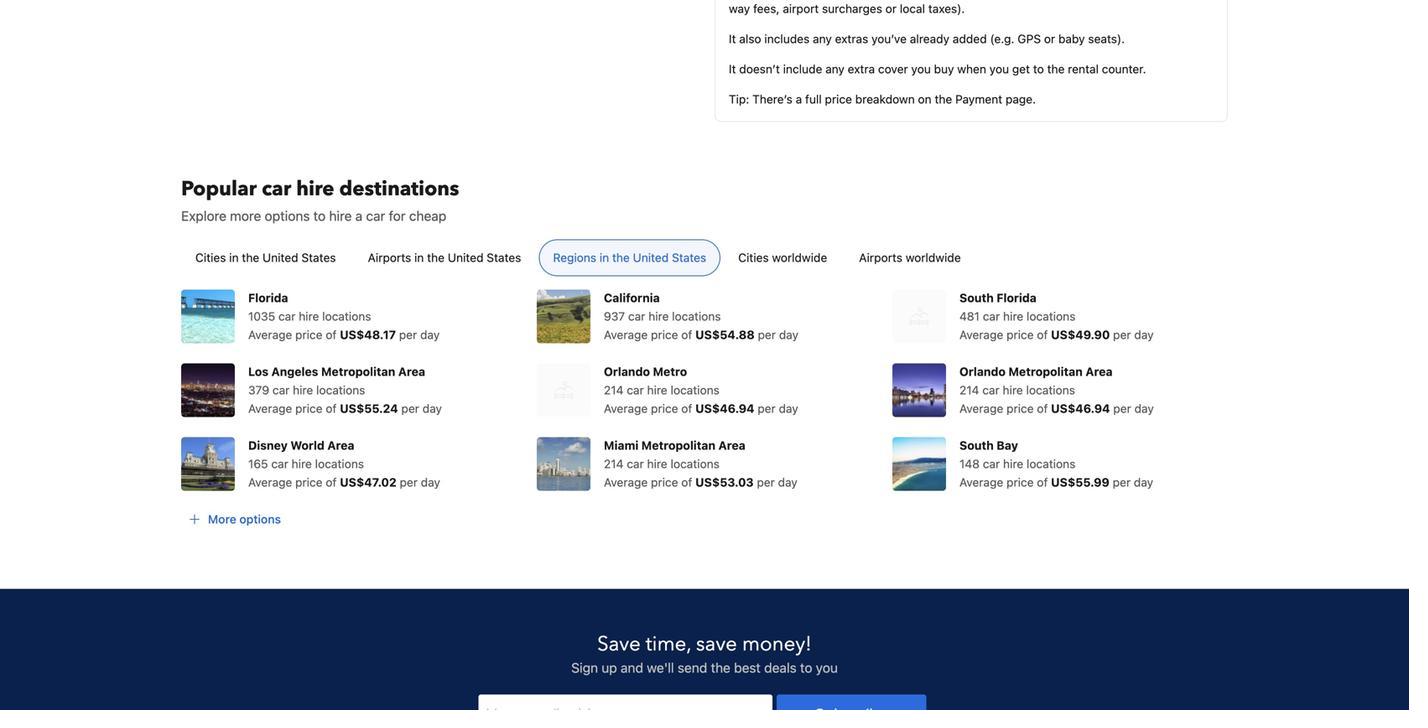 Task type: vqa. For each thing, say whether or not it's contained in the screenshot.


Task type: describe. For each thing, give the bounding box(es) containing it.
regions
[[553, 251, 596, 264]]

metropolitan for miami metropolitan area 214 car hire locations average price of us$53.03 per day
[[642, 439, 716, 452]]

also
[[739, 32, 761, 46]]

car inside miami metropolitan area 214 car hire locations average price of us$53.03 per day
[[627, 457, 644, 471]]

of inside orlando metropolitan area 214 car hire locations average price of us$46.94 per day
[[1037, 402, 1048, 415]]

extra
[[848, 62, 875, 76]]

in for cities
[[229, 251, 239, 264]]

world
[[291, 439, 325, 452]]

when
[[957, 62, 986, 76]]

on
[[918, 92, 932, 106]]

worldwide for cities worldwide
[[772, 251, 827, 264]]

options inside the popular car hire destinations explore more options to hire a car for cheap
[[265, 208, 310, 224]]

south for 148
[[960, 439, 994, 452]]

cities for cities worldwide
[[738, 251, 769, 264]]

the left rental
[[1047, 62, 1065, 76]]

hire inside "south bay 148 car hire locations average price of us$55.99 per day"
[[1003, 457, 1024, 471]]

average inside orlando metro 214 car hire locations average price of us$46.94 per day
[[604, 402, 648, 415]]

states for airports in the united states
[[487, 251, 521, 264]]

tip:
[[729, 92, 749, 106]]

cities worldwide
[[738, 251, 827, 264]]

481
[[960, 309, 980, 323]]

locations inside south florida 481 car hire locations average price of us$49.90 per day
[[1027, 309, 1076, 323]]

orlando for 214
[[960, 365, 1006, 379]]

more
[[230, 208, 261, 224]]

day inside los angeles metropolitan area 379 car hire locations average price of us$55.24 per day
[[423, 402, 442, 415]]

you've
[[872, 32, 907, 46]]

airports in the united states button
[[354, 239, 536, 276]]

1 horizontal spatial you
[[911, 62, 931, 76]]

the inside the save time, save money! sign up and we'll send the best deals to you
[[711, 660, 731, 676]]

deals
[[764, 660, 797, 676]]

of inside south florida 481 car hire locations average price of us$49.90 per day
[[1037, 328, 1048, 342]]

us$46.94 inside orlando metropolitan area 214 car hire locations average price of us$46.94 per day
[[1051, 402, 1110, 415]]

2 horizontal spatial to
[[1033, 62, 1044, 76]]

gps
[[1018, 32, 1041, 46]]

sign
[[571, 660, 598, 676]]

states for cities in the united states
[[302, 251, 336, 264]]

hire inside florida 1035 car hire locations average price of us$48.17 per day
[[299, 309, 319, 323]]

214 for miami metropolitan area 214 car hire locations average price of us$53.03 per day
[[604, 457, 624, 471]]

and
[[621, 660, 643, 676]]

price inside south florida 481 car hire locations average price of us$49.90 per day
[[1007, 328, 1034, 342]]

we'll
[[647, 660, 674, 676]]

orlando metropolitan area 214 car hire locations average price of us$46.94 per day
[[960, 365, 1154, 415]]

more options button
[[181, 504, 288, 535]]

the right "on"
[[935, 92, 952, 106]]

popular
[[181, 175, 257, 203]]

include
[[783, 62, 822, 76]]

it also includes any extras you've already added (e.g. gps or baby seats).
[[729, 32, 1125, 46]]

cheap car hire in orlando metropolitan area image
[[893, 363, 946, 417]]

day inside orlando metropolitan area 214 car hire locations average price of us$46.94 per day
[[1135, 402, 1154, 415]]

a inside the popular car hire destinations explore more options to hire a car for cheap
[[355, 208, 363, 224]]

day inside disney world area 165 car hire locations average price of us$47.02 per day
[[421, 475, 440, 489]]

cheap car hire in south bay image
[[893, 437, 946, 491]]

south bay 148 car hire locations average price of us$55.99 per day
[[960, 439, 1154, 489]]

car inside los angeles metropolitan area 379 car hire locations average price of us$55.24 per day
[[273, 383, 290, 397]]

page.
[[1006, 92, 1036, 106]]

average inside florida 1035 car hire locations average price of us$48.17 per day
[[248, 328, 292, 342]]

average inside california 937 car hire locations average price of us$54.88 per day
[[604, 328, 648, 342]]

area for orlando metropolitan area 214 car hire locations average price of us$46.94 per day
[[1086, 365, 1113, 379]]

car inside disney world area 165 car hire locations average price of us$47.02 per day
[[271, 457, 288, 471]]

area for miami metropolitan area 214 car hire locations average price of us$53.03 per day
[[719, 439, 746, 452]]

tab list containing cities in the united states
[[168, 239, 1242, 277]]

miami metropolitan area 214 car hire locations average price of us$53.03 per day
[[604, 439, 798, 489]]

day inside california 937 car hire locations average price of us$54.88 per day
[[779, 328, 799, 342]]

price right full
[[825, 92, 852, 106]]

includes
[[765, 32, 810, 46]]

any for extras
[[813, 32, 832, 46]]

average inside "south bay 148 car hire locations average price of us$55.99 per day"
[[960, 475, 1004, 489]]

day inside "south bay 148 car hire locations average price of us$55.99 per day"
[[1134, 475, 1154, 489]]

disney world area 165 car hire locations average price of us$47.02 per day
[[248, 439, 440, 489]]

cities worldwide button
[[724, 239, 842, 276]]

save
[[696, 631, 737, 658]]

of inside los angeles metropolitan area 379 car hire locations average price of us$55.24 per day
[[326, 402, 337, 415]]

price inside "south bay 148 car hire locations average price of us$55.99 per day"
[[1007, 475, 1034, 489]]

in for airports
[[414, 251, 424, 264]]

price inside orlando metropolitan area 214 car hire locations average price of us$46.94 per day
[[1007, 402, 1034, 415]]

get
[[1012, 62, 1030, 76]]

best
[[734, 660, 761, 676]]

hire inside california 937 car hire locations average price of us$54.88 per day
[[649, 309, 669, 323]]

us$46.94 inside orlando metro 214 car hire locations average price of us$46.94 per day
[[696, 402, 755, 415]]

of inside california 937 car hire locations average price of us$54.88 per day
[[681, 328, 692, 342]]

area for disney world area 165 car hire locations average price of us$47.02 per day
[[327, 439, 355, 452]]

of inside florida 1035 car hire locations average price of us$48.17 per day
[[326, 328, 337, 342]]

payment
[[956, 92, 1003, 106]]

angeles
[[271, 365, 318, 379]]

car inside orlando metropolitan area 214 car hire locations average price of us$46.94 per day
[[983, 383, 1000, 397]]

locations inside disney world area 165 car hire locations average price of us$47.02 per day
[[315, 457, 364, 471]]

it for it also includes any extras you've already added (e.g. gps or baby seats).
[[729, 32, 736, 46]]

us$47.02
[[340, 475, 397, 489]]

save
[[597, 631, 641, 658]]

us$55.24
[[340, 402, 398, 415]]

locations inside orlando metropolitan area 214 car hire locations average price of us$46.94 per day
[[1026, 383, 1075, 397]]

airports for airports worldwide
[[859, 251, 903, 264]]

florida 1035 car hire locations average price of us$48.17 per day
[[248, 291, 440, 342]]

added
[[953, 32, 987, 46]]

165
[[248, 457, 268, 471]]

breakdown
[[855, 92, 915, 106]]

car inside california 937 car hire locations average price of us$54.88 per day
[[628, 309, 645, 323]]

of inside orlando metro 214 car hire locations average price of us$46.94 per day
[[681, 402, 692, 415]]

united for airports
[[448, 251, 484, 264]]

tip: there's a full price breakdown on the payment page.
[[729, 92, 1036, 106]]

full
[[805, 92, 822, 106]]

airports worldwide button
[[845, 239, 975, 276]]

metropolitan for orlando metropolitan area 214 car hire locations average price of us$46.94 per day
[[1009, 365, 1083, 379]]

metropolitan inside los angeles metropolitan area 379 car hire locations average price of us$55.24 per day
[[321, 365, 395, 379]]

cheap
[[409, 208, 447, 224]]

1035
[[248, 309, 275, 323]]

metro
[[653, 365, 687, 379]]

more options
[[208, 512, 281, 526]]

locations inside orlando metro 214 car hire locations average price of us$46.94 per day
[[671, 383, 720, 397]]

money!
[[742, 631, 812, 658]]

average inside disney world area 165 car hire locations average price of us$47.02 per day
[[248, 475, 292, 489]]

cover
[[878, 62, 908, 76]]

baby
[[1059, 32, 1085, 46]]

south for 481
[[960, 291, 994, 305]]

locations inside los angeles metropolitan area 379 car hire locations average price of us$55.24 per day
[[316, 383, 365, 397]]

explore
[[181, 208, 227, 224]]

it doesn't include any extra cover you buy when you get to the rental counter.
[[729, 62, 1146, 76]]

buy
[[934, 62, 954, 76]]

doesn't
[[739, 62, 780, 76]]

cities in the united states button
[[181, 239, 350, 276]]

seats).
[[1088, 32, 1125, 46]]

regions in the united states button
[[539, 239, 721, 276]]

locations inside florida 1035 car hire locations average price of us$48.17 per day
[[322, 309, 371, 323]]

florida inside south florida 481 car hire locations average price of us$49.90 per day
[[997, 291, 1037, 305]]

there's
[[753, 92, 793, 106]]

airports for airports in the united states
[[368, 251, 411, 264]]

los
[[248, 365, 269, 379]]

rental
[[1068, 62, 1099, 76]]

(e.g.
[[990, 32, 1015, 46]]

cheap car hire in orlando metro image
[[537, 363, 591, 417]]



Task type: locate. For each thing, give the bounding box(es) containing it.
0 horizontal spatial you
[[816, 660, 838, 676]]

locations up us$48.17
[[322, 309, 371, 323]]

1 it from the top
[[729, 32, 736, 46]]

of inside disney world area 165 car hire locations average price of us$47.02 per day
[[326, 475, 337, 489]]

average inside miami metropolitan area 214 car hire locations average price of us$53.03 per day
[[604, 475, 648, 489]]

1 united from the left
[[263, 251, 298, 264]]

0 horizontal spatial metropolitan
[[321, 365, 395, 379]]

area inside orlando metropolitan area 214 car hire locations average price of us$46.94 per day
[[1086, 365, 1113, 379]]

worldwide for airports worldwide
[[906, 251, 961, 264]]

in inside "regions in the united states" button
[[600, 251, 609, 264]]

per inside miami metropolitan area 214 car hire locations average price of us$53.03 per day
[[757, 475, 775, 489]]

car right 379
[[273, 383, 290, 397]]

2 horizontal spatial states
[[672, 251, 706, 264]]

1 states from the left
[[302, 251, 336, 264]]

0 vertical spatial options
[[265, 208, 310, 224]]

the down save at the bottom of page
[[711, 660, 731, 676]]

2 us$46.94 from the left
[[1051, 402, 1110, 415]]

of inside "south bay 148 car hire locations average price of us$55.99 per day"
[[1037, 475, 1048, 489]]

price down bay
[[1007, 475, 1034, 489]]

per
[[399, 328, 417, 342], [758, 328, 776, 342], [1113, 328, 1131, 342], [401, 402, 419, 415], [758, 402, 776, 415], [1113, 402, 1131, 415], [400, 475, 418, 489], [757, 475, 775, 489], [1113, 475, 1131, 489]]

orlando
[[604, 365, 650, 379], [960, 365, 1006, 379]]

counter.
[[1102, 62, 1146, 76]]

florida
[[248, 291, 288, 305], [997, 291, 1037, 305]]

379
[[248, 383, 269, 397]]

to
[[1033, 62, 1044, 76], [313, 208, 326, 224], [800, 660, 812, 676]]

to up cities in the united states in the top of the page
[[313, 208, 326, 224]]

average down 148
[[960, 475, 1004, 489]]

cheap car hire in california image
[[537, 290, 591, 343]]

destinations
[[339, 175, 459, 203]]

any left extra
[[826, 62, 845, 76]]

to inside the popular car hire destinations explore more options to hire a car for cheap
[[313, 208, 326, 224]]

orlando for car
[[604, 365, 650, 379]]

states down the popular car hire destinations explore more options to hire a car for cheap
[[302, 251, 336, 264]]

in down cheap
[[414, 251, 424, 264]]

car up bay
[[983, 383, 1000, 397]]

car inside "south bay 148 car hire locations average price of us$55.99 per day"
[[983, 457, 1000, 471]]

orlando down 481
[[960, 365, 1006, 379]]

2 in from the left
[[414, 251, 424, 264]]

average down "1035" at the left
[[248, 328, 292, 342]]

0 horizontal spatial florida
[[248, 291, 288, 305]]

2 horizontal spatial metropolitan
[[1009, 365, 1083, 379]]

2 worldwide from the left
[[906, 251, 961, 264]]

1 us$46.94 from the left
[[696, 402, 755, 415]]

price inside california 937 car hire locations average price of us$54.88 per day
[[651, 328, 678, 342]]

more
[[208, 512, 236, 526]]

price inside miami metropolitan area 214 car hire locations average price of us$53.03 per day
[[651, 475, 678, 489]]

2 cities from the left
[[738, 251, 769, 264]]

car right popular
[[262, 175, 291, 203]]

hire inside miami metropolitan area 214 car hire locations average price of us$53.03 per day
[[647, 457, 668, 471]]

3 in from the left
[[600, 251, 609, 264]]

to right deals at bottom right
[[800, 660, 812, 676]]

locations up us$53.03
[[671, 457, 720, 471]]

send
[[678, 660, 707, 676]]

0 horizontal spatial states
[[302, 251, 336, 264]]

in inside airports in the united states button
[[414, 251, 424, 264]]

orlando left metro
[[604, 365, 650, 379]]

hire
[[296, 175, 334, 203], [329, 208, 352, 224], [299, 309, 319, 323], [649, 309, 669, 323], [1003, 309, 1024, 323], [293, 383, 313, 397], [647, 383, 668, 397], [1003, 383, 1023, 397], [292, 457, 312, 471], [647, 457, 668, 471], [1003, 457, 1024, 471]]

car right "1035" at the left
[[278, 309, 296, 323]]

you left buy
[[911, 62, 931, 76]]

locations down metro
[[671, 383, 720, 397]]

of up "south bay 148 car hire locations average price of us$55.99 per day"
[[1037, 402, 1048, 415]]

the up california
[[612, 251, 630, 264]]

2 vertical spatial to
[[800, 660, 812, 676]]

us$46.94
[[696, 402, 755, 415], [1051, 402, 1110, 415]]

0 vertical spatial to
[[1033, 62, 1044, 76]]

options
[[265, 208, 310, 224], [239, 512, 281, 526]]

0 horizontal spatial to
[[313, 208, 326, 224]]

the down more
[[242, 251, 259, 264]]

us$46.94 up "south bay 148 car hire locations average price of us$55.99 per day"
[[1051, 402, 1110, 415]]

california
[[604, 291, 660, 305]]

united for cities
[[263, 251, 298, 264]]

for
[[389, 208, 406, 224]]

a
[[796, 92, 802, 106], [355, 208, 363, 224]]

1 cities from the left
[[195, 251, 226, 264]]

area
[[398, 365, 425, 379], [1086, 365, 1113, 379], [327, 439, 355, 452], [719, 439, 746, 452]]

to inside the save time, save money! sign up and we'll send the best deals to you
[[800, 660, 812, 676]]

worldwide
[[772, 251, 827, 264], [906, 251, 961, 264]]

it left the also
[[729, 32, 736, 46]]

us$46.94 up miami metropolitan area 214 car hire locations average price of us$53.03 per day
[[696, 402, 755, 415]]

save time, save money! sign up and we'll send the best deals to you
[[571, 631, 838, 676]]

car left for
[[366, 208, 385, 224]]

cheap car hire in florida image
[[181, 290, 235, 343]]

1 horizontal spatial us$46.94
[[1051, 402, 1110, 415]]

of left us$49.90
[[1037, 328, 1048, 342]]

214 inside orlando metro 214 car hire locations average price of us$46.94 per day
[[604, 383, 624, 397]]

3 united from the left
[[633, 251, 669, 264]]

1 horizontal spatial in
[[414, 251, 424, 264]]

car inside florida 1035 car hire locations average price of us$48.17 per day
[[278, 309, 296, 323]]

in for regions
[[600, 251, 609, 264]]

1 horizontal spatial to
[[800, 660, 812, 676]]

average
[[248, 328, 292, 342], [604, 328, 648, 342], [960, 328, 1004, 342], [248, 402, 292, 415], [604, 402, 648, 415], [960, 402, 1004, 415], [248, 475, 292, 489], [604, 475, 648, 489], [960, 475, 1004, 489]]

1 vertical spatial to
[[313, 208, 326, 224]]

of left us$48.17
[[326, 328, 337, 342]]

1 horizontal spatial united
[[448, 251, 484, 264]]

in inside cities in the united states button
[[229, 251, 239, 264]]

0 horizontal spatial worldwide
[[772, 251, 827, 264]]

price up bay
[[1007, 402, 1034, 415]]

airports in the united states
[[368, 251, 521, 264]]

1 in from the left
[[229, 251, 239, 264]]

orlando inside orlando metro 214 car hire locations average price of us$46.94 per day
[[604, 365, 650, 379]]

locations inside miami metropolitan area 214 car hire locations average price of us$53.03 per day
[[671, 457, 720, 471]]

cheap car hire in south florida image
[[893, 290, 946, 343]]

in
[[229, 251, 239, 264], [414, 251, 424, 264], [600, 251, 609, 264]]

1 south from the top
[[960, 291, 994, 305]]

1 horizontal spatial states
[[487, 251, 521, 264]]

average inside orlando metropolitan area 214 car hire locations average price of us$46.94 per day
[[960, 402, 1004, 415]]

1 worldwide from the left
[[772, 251, 827, 264]]

metropolitan right "miami"
[[642, 439, 716, 452]]

0 vertical spatial it
[[729, 32, 736, 46]]

2 it from the top
[[729, 62, 736, 76]]

1 horizontal spatial metropolitan
[[642, 439, 716, 452]]

1 orlando from the left
[[604, 365, 650, 379]]

1 airports from the left
[[368, 251, 411, 264]]

214 down "miami"
[[604, 457, 624, 471]]

2 horizontal spatial you
[[990, 62, 1009, 76]]

cities for cities in the united states
[[195, 251, 226, 264]]

cheap car hire in disney world area image
[[181, 437, 235, 491]]

day inside florida 1035 car hire locations average price of us$48.17 per day
[[420, 328, 440, 342]]

united inside button
[[448, 251, 484, 264]]

locations up "us$55.99"
[[1027, 457, 1076, 471]]

1 vertical spatial south
[[960, 439, 994, 452]]

airports inside button
[[859, 251, 903, 264]]

cities
[[195, 251, 226, 264], [738, 251, 769, 264]]

regions in the united states
[[553, 251, 706, 264]]

937
[[604, 309, 625, 323]]

it for it doesn't include any extra cover you buy when you get to the rental counter.
[[729, 62, 736, 76]]

0 horizontal spatial airports
[[368, 251, 411, 264]]

los angeles metropolitan area 379 car hire locations average price of us$55.24 per day
[[248, 365, 442, 415]]

price left us$49.90
[[1007, 328, 1034, 342]]

per inside south florida 481 car hire locations average price of us$49.90 per day
[[1113, 328, 1131, 342]]

south up 148
[[960, 439, 994, 452]]

price inside orlando metro 214 car hire locations average price of us$46.94 per day
[[651, 402, 678, 415]]

airports
[[368, 251, 411, 264], [859, 251, 903, 264]]

states left regions
[[487, 251, 521, 264]]

price inside disney world area 165 car hire locations average price of us$47.02 per day
[[295, 475, 323, 489]]

per inside orlando metropolitan area 214 car hire locations average price of us$46.94 per day
[[1113, 402, 1131, 415]]

2 horizontal spatial in
[[600, 251, 609, 264]]

per inside "south bay 148 car hire locations average price of us$55.99 per day"
[[1113, 475, 1131, 489]]

up
[[602, 660, 617, 676]]

us$54.88
[[696, 328, 755, 342]]

0 horizontal spatial orlando
[[604, 365, 650, 379]]

states
[[302, 251, 336, 264], [487, 251, 521, 264], [672, 251, 706, 264]]

orlando inside orlando metropolitan area 214 car hire locations average price of us$46.94 per day
[[960, 365, 1006, 379]]

time,
[[646, 631, 691, 658]]

cities up california 937 car hire locations average price of us$54.88 per day
[[738, 251, 769, 264]]

3 states from the left
[[672, 251, 706, 264]]

average down 165
[[248, 475, 292, 489]]

locations down us$49.90
[[1026, 383, 1075, 397]]

average up "miami"
[[604, 402, 648, 415]]

south inside south florida 481 car hire locations average price of us$49.90 per day
[[960, 291, 994, 305]]

of left us$53.03
[[681, 475, 692, 489]]

tab list
[[168, 239, 1242, 277]]

car down "miami"
[[627, 457, 644, 471]]

Your email address email field
[[479, 695, 772, 711]]

car up "miami"
[[627, 383, 644, 397]]

states for regions in the united states
[[672, 251, 706, 264]]

hire inside south florida 481 car hire locations average price of us$49.90 per day
[[1003, 309, 1024, 323]]

locations inside california 937 car hire locations average price of us$54.88 per day
[[672, 309, 721, 323]]

a left full
[[796, 92, 802, 106]]

average down "miami"
[[604, 475, 648, 489]]

0 horizontal spatial a
[[355, 208, 363, 224]]

214 inside orlando metropolitan area 214 car hire locations average price of us$46.94 per day
[[960, 383, 979, 397]]

day inside south florida 481 car hire locations average price of us$49.90 per day
[[1134, 328, 1154, 342]]

price left us$53.03
[[651, 475, 678, 489]]

2 airports from the left
[[859, 251, 903, 264]]

hire inside disney world area 165 car hire locations average price of us$47.02 per day
[[292, 457, 312, 471]]

average inside los angeles metropolitan area 379 car hire locations average price of us$55.24 per day
[[248, 402, 292, 415]]

price down metro
[[651, 402, 678, 415]]

148
[[960, 457, 980, 471]]

1 horizontal spatial cities
[[738, 251, 769, 264]]

average down 937
[[604, 328, 648, 342]]

hire inside orlando metro 214 car hire locations average price of us$46.94 per day
[[647, 383, 668, 397]]

car right 165
[[271, 457, 288, 471]]

of left us$54.88
[[681, 328, 692, 342]]

it left doesn't
[[729, 62, 736, 76]]

cities in the united states
[[195, 251, 336, 264]]

the down cheap
[[427, 251, 445, 264]]

price down world
[[295, 475, 323, 489]]

to right get
[[1033, 62, 1044, 76]]

day
[[420, 328, 440, 342], [779, 328, 799, 342], [1134, 328, 1154, 342], [423, 402, 442, 415], [779, 402, 798, 415], [1135, 402, 1154, 415], [421, 475, 440, 489], [778, 475, 798, 489], [1134, 475, 1154, 489]]

2 states from the left
[[487, 251, 521, 264]]

average up bay
[[960, 402, 1004, 415]]

metropolitan inside miami metropolitan area 214 car hire locations average price of us$53.03 per day
[[642, 439, 716, 452]]

average inside south florida 481 car hire locations average price of us$49.90 per day
[[960, 328, 1004, 342]]

already
[[910, 32, 950, 46]]

popular car hire destinations explore more options to hire a car for cheap
[[181, 175, 459, 224]]

locations inside "south bay 148 car hire locations average price of us$55.99 per day"
[[1027, 457, 1076, 471]]

of left us$55.24
[[326, 402, 337, 415]]

us$49.90
[[1051, 328, 1110, 342]]

1 horizontal spatial florida
[[997, 291, 1037, 305]]

0 horizontal spatial cities
[[195, 251, 226, 264]]

214 for orlando metropolitan area 214 car hire locations average price of us$46.94 per day
[[960, 383, 979, 397]]

locations up us$54.88
[[672, 309, 721, 323]]

california 937 car hire locations average price of us$54.88 per day
[[604, 291, 799, 342]]

locations up us$49.90
[[1027, 309, 1076, 323]]

any left extras
[[813, 32, 832, 46]]

0 horizontal spatial united
[[263, 251, 298, 264]]

locations
[[322, 309, 371, 323], [672, 309, 721, 323], [1027, 309, 1076, 323], [316, 383, 365, 397], [671, 383, 720, 397], [1026, 383, 1075, 397], [315, 457, 364, 471], [671, 457, 720, 471], [1027, 457, 1076, 471]]

0 vertical spatial any
[[813, 32, 832, 46]]

south florida 481 car hire locations average price of us$49.90 per day
[[960, 291, 1154, 342]]

any for extra
[[826, 62, 845, 76]]

of
[[326, 328, 337, 342], [681, 328, 692, 342], [1037, 328, 1048, 342], [326, 402, 337, 415], [681, 402, 692, 415], [1037, 402, 1048, 415], [326, 475, 337, 489], [681, 475, 692, 489], [1037, 475, 1048, 489]]

price inside los angeles metropolitan area 379 car hire locations average price of us$55.24 per day
[[295, 402, 323, 415]]

extras
[[835, 32, 868, 46]]

price up angeles
[[295, 328, 323, 342]]

metropolitan down us$48.17
[[321, 365, 395, 379]]

2 orlando from the left
[[960, 365, 1006, 379]]

south
[[960, 291, 994, 305], [960, 439, 994, 452]]

area inside disney world area 165 car hire locations average price of us$47.02 per day
[[327, 439, 355, 452]]

1 vertical spatial options
[[239, 512, 281, 526]]

options inside button
[[239, 512, 281, 526]]

in down more
[[229, 251, 239, 264]]

hire inside los angeles metropolitan area 379 car hire locations average price of us$55.24 per day
[[293, 383, 313, 397]]

us$55.99
[[1051, 475, 1110, 489]]

airports up "cheap car hire in south florida" image
[[859, 251, 903, 264]]

of left "us$55.99"
[[1037, 475, 1048, 489]]

price up metro
[[651, 328, 678, 342]]

1 vertical spatial a
[[355, 208, 363, 224]]

car
[[262, 175, 291, 203], [366, 208, 385, 224], [278, 309, 296, 323], [628, 309, 645, 323], [983, 309, 1000, 323], [273, 383, 290, 397], [627, 383, 644, 397], [983, 383, 1000, 397], [271, 457, 288, 471], [627, 457, 644, 471], [983, 457, 1000, 471]]

states up california 937 car hire locations average price of us$54.88 per day
[[672, 251, 706, 264]]

1 horizontal spatial orlando
[[960, 365, 1006, 379]]

states inside button
[[487, 251, 521, 264]]

2 horizontal spatial united
[[633, 251, 669, 264]]

2 united from the left
[[448, 251, 484, 264]]

us$48.17
[[340, 328, 396, 342]]

1 vertical spatial any
[[826, 62, 845, 76]]

price inside florida 1035 car hire locations average price of us$48.17 per day
[[295, 328, 323, 342]]

south inside "south bay 148 car hire locations average price of us$55.99 per day"
[[960, 439, 994, 452]]

area inside miami metropolitan area 214 car hire locations average price of us$53.03 per day
[[719, 439, 746, 452]]

orlando metro 214 car hire locations average price of us$46.94 per day
[[604, 365, 798, 415]]

per inside disney world area 165 car hire locations average price of us$47.02 per day
[[400, 475, 418, 489]]

any
[[813, 32, 832, 46], [826, 62, 845, 76]]

you inside the save time, save money! sign up and we'll send the best deals to you
[[816, 660, 838, 676]]

per inside los angeles metropolitan area 379 car hire locations average price of us$55.24 per day
[[401, 402, 419, 415]]

per inside florida 1035 car hire locations average price of us$48.17 per day
[[399, 328, 417, 342]]

in right regions
[[600, 251, 609, 264]]

area inside los angeles metropolitan area 379 car hire locations average price of us$55.24 per day
[[398, 365, 425, 379]]

car right 481
[[983, 309, 1000, 323]]

metropolitan down us$49.90
[[1009, 365, 1083, 379]]

car right 148
[[983, 457, 1000, 471]]

cheap car hire in los angeles metropolitan area image
[[181, 363, 235, 417]]

2 florida from the left
[[997, 291, 1037, 305]]

price up world
[[295, 402, 323, 415]]

of inside miami metropolitan area 214 car hire locations average price of us$53.03 per day
[[681, 475, 692, 489]]

1 horizontal spatial a
[[796, 92, 802, 106]]

airports worldwide
[[859, 251, 961, 264]]

florida inside florida 1035 car hire locations average price of us$48.17 per day
[[248, 291, 288, 305]]

average down 379
[[248, 402, 292, 415]]

airports inside button
[[368, 251, 411, 264]]

cheap car hire in miami metropolitan area image
[[537, 437, 591, 491]]

214 inside miami metropolitan area 214 car hire locations average price of us$53.03 per day
[[604, 457, 624, 471]]

bay
[[997, 439, 1018, 452]]

day inside miami metropolitan area 214 car hire locations average price of us$53.03 per day
[[778, 475, 798, 489]]

214 right the cheap car hire in orlando metro image
[[604, 383, 624, 397]]

average down 481
[[960, 328, 1004, 342]]

airports down for
[[368, 251, 411, 264]]

1 horizontal spatial airports
[[859, 251, 903, 264]]

of left 'us$47.02' at the left bottom of the page
[[326, 475, 337, 489]]

day inside orlando metro 214 car hire locations average price of us$46.94 per day
[[779, 402, 798, 415]]

per inside orlando metro 214 car hire locations average price of us$46.94 per day
[[758, 402, 776, 415]]

214 right cheap car hire in orlando metropolitan area image
[[960, 383, 979, 397]]

0 vertical spatial south
[[960, 291, 994, 305]]

miami
[[604, 439, 639, 452]]

per inside california 937 car hire locations average price of us$54.88 per day
[[758, 328, 776, 342]]

it
[[729, 32, 736, 46], [729, 62, 736, 76]]

united for regions
[[633, 251, 669, 264]]

car inside south florida 481 car hire locations average price of us$49.90 per day
[[983, 309, 1000, 323]]

214
[[604, 383, 624, 397], [960, 383, 979, 397], [604, 457, 624, 471]]

0 horizontal spatial in
[[229, 251, 239, 264]]

1 horizontal spatial worldwide
[[906, 251, 961, 264]]

car down california
[[628, 309, 645, 323]]

2 south from the top
[[960, 439, 994, 452]]

1 florida from the left
[[248, 291, 288, 305]]

us$53.03
[[696, 475, 754, 489]]

car inside orlando metro 214 car hire locations average price of us$46.94 per day
[[627, 383, 644, 397]]

you right deals at bottom right
[[816, 660, 838, 676]]

a left for
[[355, 208, 363, 224]]

locations up us$55.24
[[316, 383, 365, 397]]

the inside button
[[427, 251, 445, 264]]

0 vertical spatial a
[[796, 92, 802, 106]]

hire inside orlando metropolitan area 214 car hire locations average price of us$46.94 per day
[[1003, 383, 1023, 397]]

you left get
[[990, 62, 1009, 76]]

cities down explore
[[195, 251, 226, 264]]

south up 481
[[960, 291, 994, 305]]

locations up 'us$47.02' at the left bottom of the page
[[315, 457, 364, 471]]

of down metro
[[681, 402, 692, 415]]

or
[[1044, 32, 1055, 46]]

you
[[911, 62, 931, 76], [990, 62, 1009, 76], [816, 660, 838, 676]]

1 vertical spatial it
[[729, 62, 736, 76]]

0 horizontal spatial us$46.94
[[696, 402, 755, 415]]

disney
[[248, 439, 288, 452]]



